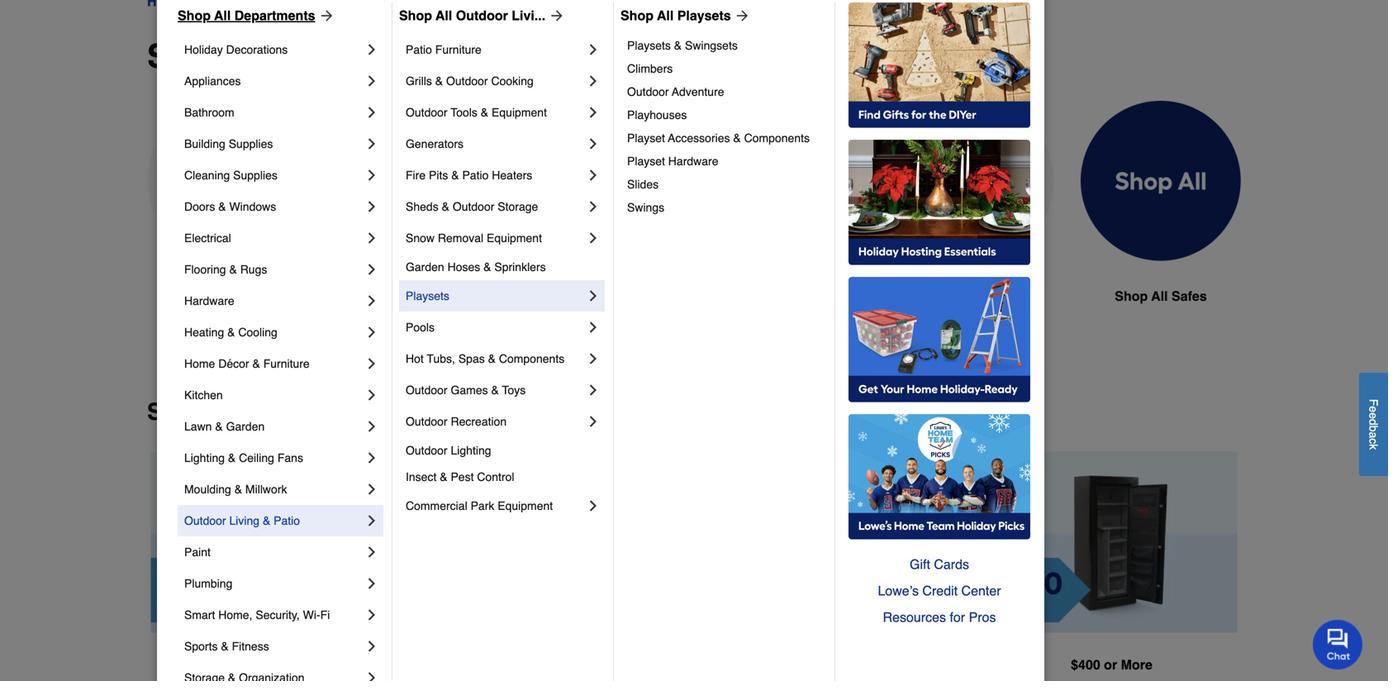 Task type: locate. For each thing, give the bounding box(es) containing it.
flooring
[[184, 263, 226, 276]]

outdoor up insect
[[406, 444, 448, 457]]

recreation
[[451, 415, 507, 428]]

price
[[313, 399, 370, 425]]

arrow right image inside shop all playsets link
[[731, 7, 751, 24]]

kitchen link
[[184, 379, 364, 411]]

1 horizontal spatial patio
[[406, 43, 432, 56]]

1 e from the top
[[1368, 406, 1381, 412]]

shop
[[178, 8, 211, 23], [399, 8, 432, 23], [621, 8, 654, 23]]

supplies
[[229, 137, 273, 150], [233, 169, 278, 182]]

chevron right image
[[585, 41, 602, 58], [364, 73, 380, 89], [585, 73, 602, 89], [364, 104, 380, 121], [585, 104, 602, 121], [364, 198, 380, 215], [585, 198, 602, 215], [364, 230, 380, 246], [364, 261, 380, 278], [585, 288, 602, 304], [585, 351, 602, 367], [364, 356, 380, 372], [585, 382, 602, 399], [364, 387, 380, 403], [364, 418, 380, 435], [364, 450, 380, 466], [364, 481, 380, 498], [364, 544, 380, 561], [364, 575, 380, 592], [364, 607, 380, 623], [364, 670, 380, 681]]

b
[[1368, 425, 1381, 432]]

0 horizontal spatial patio
[[274, 514, 300, 527]]

2 horizontal spatial patio
[[463, 169, 489, 182]]

patio for outdoor living & patio
[[274, 514, 300, 527]]

1 vertical spatial hardware
[[184, 294, 235, 308]]

a black sentrysafe home safe with the door ajar. image
[[521, 101, 681, 261]]

0 horizontal spatial garden
[[226, 420, 265, 433]]

living
[[229, 514, 260, 527]]

$200 – $400
[[797, 658, 871, 673]]

hardware inside "link"
[[184, 294, 235, 308]]

snow removal equipment
[[406, 231, 542, 245]]

f e e d b a c k button
[[1360, 373, 1389, 476]]

outdoor tools & equipment
[[406, 106, 547, 119]]

outdoor lighting link
[[406, 437, 602, 464]]

outdoor down 'grills'
[[406, 106, 448, 119]]

chevron right image for outdoor living & patio
[[364, 513, 380, 529]]

a black sentrysafe fireproof safe. image
[[147, 101, 308, 261]]

insect & pest control link
[[406, 464, 602, 490]]

playsets & swingsets
[[628, 39, 738, 52]]

outdoor for outdoor living & patio
[[184, 514, 226, 527]]

0 vertical spatial supplies
[[229, 137, 273, 150]]

all
[[214, 8, 231, 23], [436, 8, 452, 23], [657, 8, 674, 23], [1152, 289, 1169, 304]]

& right 'pits' at left top
[[452, 169, 459, 182]]

shop all departments link
[[178, 6, 335, 26]]

safes for fireproof safes
[[241, 289, 276, 304]]

chevron right image for patio furniture
[[585, 41, 602, 58]]

toys
[[502, 384, 526, 397]]

all inside shop all departments link
[[214, 8, 231, 23]]

1 vertical spatial playsets
[[628, 39, 671, 52]]

hardware down accessories
[[669, 155, 719, 168]]

0 horizontal spatial lighting
[[184, 451, 225, 465]]

furniture down heating & cooling link
[[263, 357, 310, 370]]

grills & outdoor cooking
[[406, 74, 534, 88]]

chevron right image for sheds & outdoor storage
[[585, 198, 602, 215]]

1 vertical spatial patio
[[463, 169, 489, 182]]

$400 or more. image
[[986, 452, 1239, 633]]

shop for shop all departments
[[178, 8, 211, 23]]

cards
[[935, 557, 970, 572]]

shop up holiday on the top left of the page
[[178, 8, 211, 23]]

1 vertical spatial equipment
[[487, 231, 542, 245]]

home for home safes
[[563, 289, 600, 304]]

1 horizontal spatial arrow right image
[[731, 7, 751, 24]]

& right hoses
[[484, 260, 492, 274]]

chevron right image for grills & outdoor cooking
[[585, 73, 602, 89]]

1 horizontal spatial shop
[[1116, 289, 1149, 304]]

1 vertical spatial shop
[[147, 399, 205, 425]]

outdoor games & toys
[[406, 384, 526, 397]]

supplies for cleaning supplies
[[233, 169, 278, 182]]

chevron right image for playsets
[[585, 288, 602, 304]]

sports
[[184, 640, 218, 653]]

arrow right image for shop all playsets
[[731, 7, 751, 24]]

lighting & ceiling fans
[[184, 451, 303, 465]]

f e e d b a c k
[[1368, 399, 1381, 450]]

1 horizontal spatial playsets
[[628, 39, 671, 52]]

lighting up the moulding
[[184, 451, 225, 465]]

0 vertical spatial shop
[[1116, 289, 1149, 304]]

1 vertical spatial supplies
[[233, 169, 278, 182]]

pros
[[969, 610, 997, 625]]

supplies up windows
[[233, 169, 278, 182]]

commercial
[[406, 499, 468, 513]]

1 horizontal spatial home
[[563, 289, 600, 304]]

1 vertical spatial furniture
[[263, 357, 310, 370]]

arrow right image
[[315, 7, 335, 24]]

patio up sheds & outdoor storage
[[463, 169, 489, 182]]

1 vertical spatial playset
[[628, 155, 665, 168]]

e
[[1368, 406, 1381, 412], [1368, 412, 1381, 419]]

supplies up the cleaning supplies
[[229, 137, 273, 150]]

home for home décor & furniture
[[184, 357, 215, 370]]

garden down snow
[[406, 260, 445, 274]]

0 horizontal spatial arrow right image
[[546, 7, 566, 24]]

shop up 'patio furniture'
[[399, 8, 432, 23]]

chevron right image for fire pits & patio heaters
[[585, 167, 602, 184]]

chevron right image
[[364, 41, 380, 58], [364, 136, 380, 152], [585, 136, 602, 152], [364, 167, 380, 184], [585, 167, 602, 184], [585, 230, 602, 246], [364, 293, 380, 309], [585, 319, 602, 336], [364, 324, 380, 341], [585, 413, 602, 430], [585, 498, 602, 514], [364, 513, 380, 529], [364, 638, 380, 655]]

playsets for playsets
[[406, 289, 450, 303]]

ceiling
[[239, 451, 274, 465]]

safes for shop safes by price
[[211, 399, 273, 425]]

arrow right image up playsets & swingsets link
[[731, 7, 751, 24]]

lawn & garden link
[[184, 411, 364, 442]]

shop up playsets & swingsets
[[621, 8, 654, 23]]

2 shop from the left
[[399, 8, 432, 23]]

1 vertical spatial home
[[184, 357, 215, 370]]

1 horizontal spatial lighting
[[451, 444, 492, 457]]

& left toys
[[492, 384, 499, 397]]

lighting up pest
[[451, 444, 492, 457]]

outdoor
[[456, 8, 508, 23], [446, 74, 488, 88], [628, 85, 669, 98], [406, 106, 448, 119], [453, 200, 495, 213], [406, 384, 448, 397], [406, 415, 448, 428], [406, 444, 448, 457], [184, 514, 226, 527]]

0 vertical spatial garden
[[406, 260, 445, 274]]

home
[[563, 289, 600, 304], [184, 357, 215, 370]]

by
[[280, 399, 307, 425]]

lowe's
[[878, 583, 919, 599]]

playsets up swingsets
[[678, 8, 731, 23]]

2 playset from the top
[[628, 155, 665, 168]]

components
[[745, 131, 810, 145], [499, 352, 565, 365]]

c
[[1368, 438, 1381, 444]]

or
[[266, 657, 279, 672]]

equipment
[[492, 106, 547, 119], [487, 231, 542, 245], [498, 499, 553, 513]]

2 vertical spatial patio
[[274, 514, 300, 527]]

swingsets
[[685, 39, 738, 52]]

0 horizontal spatial shop
[[178, 8, 211, 23]]

1 shop from the left
[[178, 8, 211, 23]]

all for departments
[[214, 8, 231, 23]]

get your home holiday-ready. image
[[849, 277, 1031, 403]]

grills & outdoor cooking link
[[406, 65, 585, 97]]

e up b
[[1368, 412, 1381, 419]]

0 vertical spatial furniture
[[436, 43, 482, 56]]

& inside 'link'
[[734, 131, 741, 145]]

lowe's credit center
[[878, 583, 1002, 599]]

plumbing link
[[184, 568, 364, 599]]

components down "playhouses" link
[[745, 131, 810, 145]]

0 vertical spatial home
[[563, 289, 600, 304]]

hot tubs, spas & components
[[406, 352, 565, 365]]

flooring & rugs link
[[184, 254, 364, 285]]

safes for file safes
[[970, 289, 1006, 304]]

garden up lighting & ceiling fans
[[226, 420, 265, 433]]

1 arrow right image from the left
[[546, 7, 566, 24]]

arrow right image inside "shop all outdoor livi..." link
[[546, 7, 566, 24]]

components inside hot tubs, spas & components link
[[499, 352, 565, 365]]

playsets up the climbers at left
[[628, 39, 671, 52]]

playset up the slides
[[628, 155, 665, 168]]

arrow right image up patio furniture link
[[546, 7, 566, 24]]

chevron right image for outdoor tools & equipment
[[585, 104, 602, 121]]

components inside playset accessories & components 'link'
[[745, 131, 810, 145]]

fire
[[406, 169, 426, 182]]

equipment for park
[[498, 499, 553, 513]]

outdoor for outdoor recreation
[[406, 415, 448, 428]]

file
[[944, 289, 967, 304]]

sheds & outdoor storage link
[[406, 191, 585, 222]]

2 arrow right image from the left
[[731, 7, 751, 24]]

& right 'grills'
[[436, 74, 443, 88]]

0 horizontal spatial shop
[[147, 399, 205, 425]]

0 horizontal spatial hardware
[[184, 294, 235, 308]]

swings link
[[628, 196, 823, 219]]

garden hoses & sprinklers
[[406, 260, 546, 274]]

equipment down the cooking
[[492, 106, 547, 119]]

resources
[[883, 610, 947, 625]]

1 playset from the top
[[628, 131, 665, 145]]

3 shop from the left
[[621, 8, 654, 23]]

1 horizontal spatial components
[[745, 131, 810, 145]]

playhouses
[[628, 108, 687, 122]]

hot tubs, spas & components link
[[406, 343, 585, 375]]

2 vertical spatial playsets
[[406, 289, 450, 303]]

doors & windows
[[184, 200, 276, 213]]

0 horizontal spatial home
[[184, 357, 215, 370]]

shop inside shop all safes link
[[1116, 289, 1149, 304]]

chevron right image for flooring & rugs
[[364, 261, 380, 278]]

patio inside "link"
[[274, 514, 300, 527]]

outdoor down hot
[[406, 384, 448, 397]]

2 horizontal spatial playsets
[[678, 8, 731, 23]]

sports & fitness link
[[184, 631, 364, 662]]

safes
[[147, 37, 235, 75], [241, 289, 276, 304], [412, 289, 447, 304], [604, 289, 639, 304], [970, 289, 1006, 304], [1172, 289, 1208, 304], [211, 399, 273, 425]]

1 horizontal spatial hardware
[[669, 155, 719, 168]]

fireproof safes
[[179, 289, 276, 304]]

outdoor up outdoor lighting
[[406, 415, 448, 428]]

furniture up grills & outdoor cooking on the left top of page
[[436, 43, 482, 56]]

1 horizontal spatial garden
[[406, 260, 445, 274]]

0 horizontal spatial furniture
[[263, 357, 310, 370]]

insect
[[406, 470, 437, 484]]

2 horizontal spatial shop
[[621, 8, 654, 23]]

chevron right image for generators
[[585, 136, 602, 152]]

playset accessories & components
[[628, 131, 810, 145]]

0 vertical spatial equipment
[[492, 106, 547, 119]]

safes for home safes
[[604, 289, 639, 304]]

chevron right image for kitchen
[[364, 387, 380, 403]]

e up d
[[1368, 406, 1381, 412]]

safes for gun safes
[[412, 289, 447, 304]]

all inside shop all safes link
[[1152, 289, 1169, 304]]

all inside "shop all outdoor livi..." link
[[436, 8, 452, 23]]

& left cooling
[[227, 326, 235, 339]]

0 vertical spatial components
[[745, 131, 810, 145]]

lighting & ceiling fans link
[[184, 442, 364, 474]]

patio up 'grills'
[[406, 43, 432, 56]]

snow removal equipment link
[[406, 222, 585, 254]]

storage
[[498, 200, 539, 213]]

playsets for playsets & swingsets
[[628, 39, 671, 52]]

shop
[[1116, 289, 1149, 304], [147, 399, 205, 425]]

& right sports
[[221, 640, 229, 653]]

& down 'shop all playsets'
[[674, 39, 682, 52]]

playsets up pools on the left top of the page
[[406, 289, 450, 303]]

2 vertical spatial equipment
[[498, 499, 553, 513]]

all inside shop all playsets link
[[657, 8, 674, 23]]

resources for pros link
[[849, 604, 1031, 631]]

chevron right image for home décor & furniture
[[364, 356, 380, 372]]

outdoor up snow removal equipment
[[453, 200, 495, 213]]

generators
[[406, 137, 464, 150]]

& right 'tools'
[[481, 106, 489, 119]]

appliances
[[184, 74, 241, 88]]

equipment for removal
[[487, 231, 542, 245]]

playset for playset hardware
[[628, 155, 665, 168]]

0 horizontal spatial components
[[499, 352, 565, 365]]

patio down the moulding & millwork link
[[274, 514, 300, 527]]

outdoor inside "link"
[[184, 514, 226, 527]]

moulding
[[184, 483, 231, 496]]

equipment down insect & pest control link
[[498, 499, 553, 513]]

commercial park equipment
[[406, 499, 553, 513]]

cooking
[[491, 74, 534, 88]]

gift cards
[[910, 557, 970, 572]]

playset inside 'link'
[[628, 131, 665, 145]]

tubs,
[[427, 352, 456, 365]]

components up toys
[[499, 352, 565, 365]]

home,
[[218, 609, 253, 622]]

equipment up sprinklers
[[487, 231, 542, 245]]

slides
[[628, 178, 659, 191]]

arrow right image
[[546, 7, 566, 24], [731, 7, 751, 24]]

1 vertical spatial components
[[499, 352, 565, 365]]

2 e from the top
[[1368, 412, 1381, 419]]

& right "living"
[[263, 514, 271, 527]]

1 horizontal spatial shop
[[399, 8, 432, 23]]

& right sheds
[[442, 200, 450, 213]]

& down "playhouses" link
[[734, 131, 741, 145]]

patio furniture
[[406, 43, 482, 56]]

0 vertical spatial playset
[[628, 131, 665, 145]]

cleaning supplies link
[[184, 160, 364, 191]]

chevron right image for doors & windows
[[364, 198, 380, 215]]

furniture
[[436, 43, 482, 56], [263, 357, 310, 370]]

playset down playhouses at left
[[628, 131, 665, 145]]

1 vertical spatial garden
[[226, 420, 265, 433]]

more
[[1122, 657, 1153, 672]]

$99 or less. image
[[150, 452, 403, 633]]

hardware down flooring
[[184, 294, 235, 308]]

outdoor down the climbers at left
[[628, 85, 669, 98]]

outdoor down the moulding
[[184, 514, 226, 527]]

0 horizontal spatial playsets
[[406, 289, 450, 303]]

lawn & garden
[[184, 420, 265, 433]]

chevron right image for pools
[[585, 319, 602, 336]]



Task type: vqa. For each thing, say whether or not it's contained in the screenshot.
The Specifications
no



Task type: describe. For each thing, give the bounding box(es) containing it.
a black honeywell chest safe with the top open. image
[[708, 101, 868, 261]]

appliances link
[[184, 65, 364, 97]]

center
[[962, 583, 1002, 599]]

security,
[[256, 609, 300, 622]]

outdoor games & toys link
[[406, 375, 585, 406]]

windows
[[229, 200, 276, 213]]

$400
[[841, 658, 871, 673]]

chevron right image for paint
[[364, 544, 380, 561]]

pits
[[429, 169, 448, 182]]

chevron right image for outdoor recreation
[[585, 413, 602, 430]]

chevron right image for snow removal equipment
[[585, 230, 602, 246]]

k
[[1368, 444, 1381, 450]]

slides link
[[628, 173, 823, 196]]

resources for pros
[[883, 610, 997, 625]]

chevron right image for hot tubs, spas & components
[[585, 351, 602, 367]]

arrow right image for shop all outdoor livi...
[[546, 7, 566, 24]]

spas
[[459, 352, 485, 365]]

park
[[471, 499, 495, 513]]

playset for playset accessories & components
[[628, 131, 665, 145]]

& inside "link"
[[221, 640, 229, 653]]

chevron right image for moulding & millwork
[[364, 481, 380, 498]]

0 vertical spatial patio
[[406, 43, 432, 56]]

pools
[[406, 321, 435, 334]]

sprinklers
[[495, 260, 546, 274]]

shop for shop all outdoor livi...
[[399, 8, 432, 23]]

& left millwork on the left
[[235, 483, 242, 496]]

& right doors
[[218, 200, 226, 213]]

generators link
[[406, 128, 585, 160]]

& left pest
[[440, 470, 448, 484]]

patio furniture link
[[406, 34, 585, 65]]

home décor & furniture link
[[184, 348, 364, 379]]

patio for fire pits & patio heaters
[[463, 169, 489, 182]]

grills
[[406, 74, 432, 88]]

shop for shop all playsets
[[621, 8, 654, 23]]

chevron right image for lighting & ceiling fans
[[364, 450, 380, 466]]

chevron right image for heating & cooling
[[364, 324, 380, 341]]

hoses
[[448, 260, 481, 274]]

chevron right image for lawn & garden
[[364, 418, 380, 435]]

outdoor tools & equipment link
[[406, 97, 585, 128]]

chevron right image for cleaning supplies
[[364, 167, 380, 184]]

d
[[1368, 419, 1381, 425]]

$400 or more
[[1072, 657, 1153, 672]]

heating & cooling
[[184, 326, 278, 339]]

outdoor adventure link
[[628, 80, 823, 103]]

& left ceiling on the bottom left of the page
[[228, 451, 236, 465]]

outdoor up patio furniture link
[[456, 8, 508, 23]]

fire pits & patio heaters link
[[406, 160, 585, 191]]

outdoor for outdoor games & toys
[[406, 384, 448, 397]]

for
[[950, 610, 966, 625]]

holiday
[[184, 43, 223, 56]]

playset hardware
[[628, 155, 719, 168]]

departments
[[235, 8, 315, 23]]

lawn
[[184, 420, 212, 433]]

all for playsets
[[657, 8, 674, 23]]

$200 to $400. image
[[708, 452, 960, 634]]

chevron right image for plumbing
[[364, 575, 380, 592]]

chevron right image for bathroom
[[364, 104, 380, 121]]

outdoor recreation
[[406, 415, 507, 428]]

& right décor
[[253, 357, 260, 370]]

all for outdoor
[[436, 8, 452, 23]]

& right spas
[[488, 352, 496, 365]]

playhouses link
[[628, 103, 823, 126]]

décor
[[218, 357, 249, 370]]

fi
[[321, 609, 330, 622]]

$100 to $200. image
[[429, 452, 681, 633]]

outdoor for outdoor tools & equipment
[[406, 106, 448, 119]]

adventure
[[672, 85, 725, 98]]

control
[[477, 470, 515, 484]]

smart home, security, wi-fi
[[184, 609, 330, 622]]

smart home, security, wi-fi link
[[184, 599, 364, 631]]

sports & fitness
[[184, 640, 269, 653]]

find gifts for the diyer. image
[[849, 2, 1031, 128]]

lowe's home team holiday picks. image
[[849, 414, 1031, 540]]

0 vertical spatial hardware
[[669, 155, 719, 168]]

shop all playsets link
[[621, 6, 751, 26]]

moulding & millwork
[[184, 483, 287, 496]]

chevron right image for outdoor games & toys
[[585, 382, 602, 399]]

chevron right image for appliances
[[364, 73, 380, 89]]

rugs
[[240, 263, 267, 276]]

1 horizontal spatial furniture
[[436, 43, 482, 56]]

chevron right image for hardware
[[364, 293, 380, 309]]

plumbing
[[184, 577, 233, 590]]

heaters
[[492, 169, 533, 182]]

supplies for building supplies
[[229, 137, 273, 150]]

doors
[[184, 200, 215, 213]]

gift cards link
[[849, 551, 1031, 578]]

sheds & outdoor storage
[[406, 200, 539, 213]]

gun safes
[[382, 289, 447, 304]]

outdoor for outdoor lighting
[[406, 444, 448, 457]]

kitchen
[[184, 389, 223, 402]]

chevron right image for sports & fitness
[[364, 638, 380, 655]]

outdoor adventure
[[628, 85, 725, 98]]

doors & windows link
[[184, 191, 364, 222]]

gun safes link
[[334, 101, 494, 346]]

smart
[[184, 609, 215, 622]]

chevron right image for smart home, security, wi-fi
[[364, 607, 380, 623]]

building supplies link
[[184, 128, 364, 160]]

–
[[830, 658, 837, 673]]

chevron right image for holiday decorations
[[364, 41, 380, 58]]

file safes
[[944, 289, 1006, 304]]

credit
[[923, 583, 958, 599]]

snow
[[406, 231, 435, 245]]

tools
[[451, 106, 478, 119]]

0 vertical spatial playsets
[[678, 8, 731, 23]]

shop for shop safes by price
[[147, 399, 205, 425]]

pools link
[[406, 312, 585, 343]]

holiday hosting essentials. image
[[849, 140, 1031, 265]]

shop for shop all safes
[[1116, 289, 1149, 304]]

a tall black sports afield gun safe. image
[[334, 101, 494, 261]]

fireproof safes link
[[147, 101, 308, 346]]

outdoor living & patio
[[184, 514, 300, 527]]

chat invite button image
[[1314, 619, 1364, 670]]

& right lawn
[[215, 420, 223, 433]]

fans
[[278, 451, 303, 465]]

playset accessories & components link
[[628, 126, 823, 150]]

sheds
[[406, 200, 439, 213]]

holiday decorations
[[184, 43, 288, 56]]

shop all. image
[[1081, 101, 1242, 262]]

& left rugs at the left of page
[[229, 263, 237, 276]]

chevron right image for commercial park equipment
[[585, 498, 602, 514]]

outdoor for outdoor adventure
[[628, 85, 669, 98]]

playsets link
[[406, 280, 585, 312]]

fire pits & patio heaters
[[406, 169, 533, 182]]

home décor & furniture
[[184, 357, 310, 370]]

outdoor recreation link
[[406, 406, 585, 437]]

climbers link
[[628, 57, 823, 80]]

outdoor up 'tools'
[[446, 74, 488, 88]]

fireproof
[[179, 289, 237, 304]]

chevron right image for electrical
[[364, 230, 380, 246]]

livi...
[[512, 8, 546, 23]]

& inside "link"
[[263, 514, 271, 527]]

a
[[1368, 432, 1381, 438]]

commercial park equipment link
[[406, 490, 585, 522]]

all for safes
[[1152, 289, 1169, 304]]

building supplies
[[184, 137, 273, 150]]

a black sentrysafe file safe with a key in the lock and the lid ajar. image
[[895, 101, 1055, 261]]

playset hardware link
[[628, 150, 823, 173]]

chevron right image for building supplies
[[364, 136, 380, 152]]

insect & pest control
[[406, 470, 515, 484]]

shop all playsets
[[621, 8, 731, 23]]



